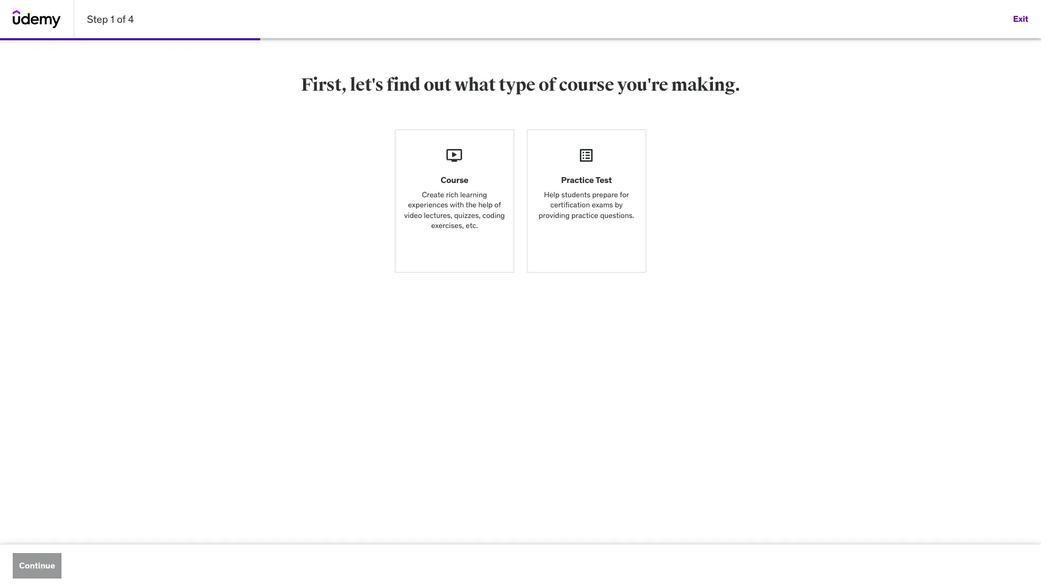 Task type: vqa. For each thing, say whether or not it's contained in the screenshot.
xsmall icon related to Cryptocurrency & Blockchain
no



Task type: describe. For each thing, give the bounding box(es) containing it.
1 vertical spatial of
[[539, 74, 556, 96]]

for
[[620, 190, 629, 199]]

1
[[111, 13, 114, 25]]

create
[[422, 190, 444, 199]]

exams
[[592, 200, 613, 210]]

type
[[499, 74, 536, 96]]

questions.
[[600, 210, 635, 220]]

find
[[387, 74, 421, 96]]

practice test help students prepare for certification exams by providing practice questions.
[[539, 175, 635, 220]]

4
[[128, 13, 134, 25]]

of inside course create rich learning experiences with the help of video lectures, quizzes, coding exercises, etc.
[[495, 200, 501, 210]]

learning
[[460, 190, 487, 199]]

by
[[615, 200, 623, 210]]

coding
[[483, 210, 505, 220]]

practice
[[561, 175, 594, 185]]

rich
[[446, 190, 459, 199]]

test
[[596, 175, 612, 185]]

certification
[[551, 200, 590, 210]]

out
[[424, 74, 452, 96]]

step
[[87, 13, 108, 25]]

lectures,
[[424, 210, 453, 220]]

continue
[[19, 560, 55, 571]]

with
[[450, 200, 464, 210]]

what
[[455, 74, 496, 96]]

step 1 of 4 element
[[0, 38, 260, 40]]

first, let's find out what type of course you're making.
[[301, 74, 741, 96]]

making.
[[672, 74, 741, 96]]

step 1 of 4
[[87, 13, 134, 25]]

you're
[[617, 74, 669, 96]]



Task type: locate. For each thing, give the bounding box(es) containing it.
providing
[[539, 210, 570, 220]]

students
[[562, 190, 591, 199]]

course create rich learning experiences with the help of video lectures, quizzes, coding exercises, etc.
[[404, 175, 505, 230]]

first,
[[301, 74, 347, 96]]

let's
[[350, 74, 384, 96]]

of up coding
[[495, 200, 501, 210]]

of right 1
[[117, 13, 126, 25]]

of
[[117, 13, 126, 25], [539, 74, 556, 96], [495, 200, 501, 210]]

continue button
[[13, 553, 61, 579]]

0 horizontal spatial of
[[117, 13, 126, 25]]

course
[[441, 175, 469, 185]]

help
[[479, 200, 493, 210]]

1 horizontal spatial of
[[495, 200, 501, 210]]

help
[[544, 190, 560, 199]]

of right type
[[539, 74, 556, 96]]

2 horizontal spatial of
[[539, 74, 556, 96]]

practice
[[572, 210, 599, 220]]

quizzes,
[[454, 210, 481, 220]]

udemy image
[[13, 10, 61, 28]]

video
[[404, 210, 422, 220]]

exercises,
[[431, 221, 464, 230]]

etc.
[[466, 221, 478, 230]]

2 vertical spatial of
[[495, 200, 501, 210]]

exit button
[[1014, 6, 1029, 32]]

0 vertical spatial of
[[117, 13, 126, 25]]

prepare
[[593, 190, 618, 199]]

course
[[559, 74, 614, 96]]

experiences
[[408, 200, 448, 210]]

the
[[466, 200, 477, 210]]

exit
[[1014, 13, 1029, 24]]



